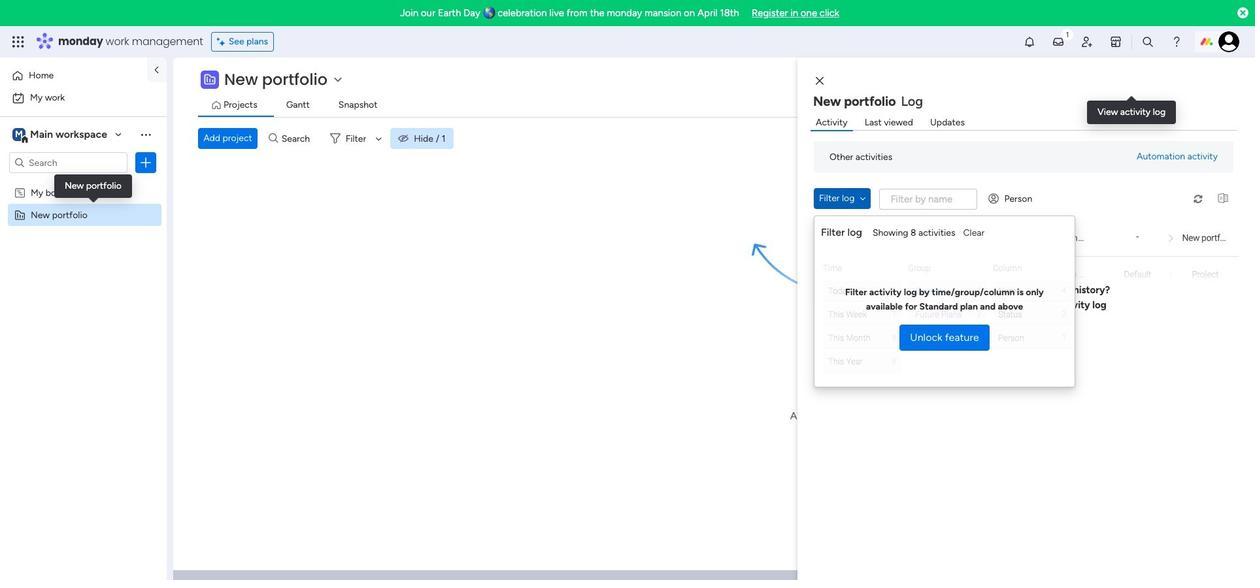 Task type: describe. For each thing, give the bounding box(es) containing it.
monday marketplace image
[[1109, 35, 1123, 48]]

see plans image
[[217, 35, 229, 49]]

export to excel image
[[1213, 194, 1234, 204]]

search everything image
[[1142, 35, 1155, 48]]

help image
[[1170, 35, 1183, 48]]

Filter by name field
[[880, 189, 978, 210]]

invite members image
[[1081, 35, 1094, 48]]

1 vertical spatial option
[[8, 88, 159, 109]]

1 image
[[1062, 27, 1074, 42]]

arrow down image
[[371, 131, 387, 146]]

select product image
[[12, 35, 25, 48]]

workspace selection element
[[12, 127, 109, 144]]

v2 edit image
[[1021, 268, 1030, 282]]

notifications image
[[1023, 35, 1036, 48]]

0 horizontal spatial list box
[[0, 179, 167, 402]]



Task type: vqa. For each thing, say whether or not it's contained in the screenshot.
menu item
no



Task type: locate. For each thing, give the bounding box(es) containing it.
1 horizontal spatial list box
[[814, 220, 1239, 293]]

2 vertical spatial option
[[0, 181, 167, 183]]

v2 search image
[[269, 131, 278, 146]]

update feed image
[[1052, 35, 1065, 48]]

0 vertical spatial option
[[8, 65, 139, 86]]

refresh image
[[1188, 194, 1209, 204]]

workspace image
[[12, 127, 25, 142]]

jacob simon image
[[1219, 31, 1240, 52]]

close image
[[816, 76, 824, 86]]

Search field
[[278, 129, 318, 148]]

tab list
[[198, 95, 1255, 117]]

workspace options image
[[139, 128, 152, 141]]

no results image
[[752, 214, 1046, 360]]

angle down image
[[860, 194, 866, 203]]

option
[[8, 65, 139, 86], [8, 88, 159, 109], [0, 181, 167, 183]]

list box
[[0, 179, 167, 402], [814, 220, 1239, 293]]

options image
[[139, 156, 152, 169]]

Search in workspace field
[[27, 155, 109, 170]]



